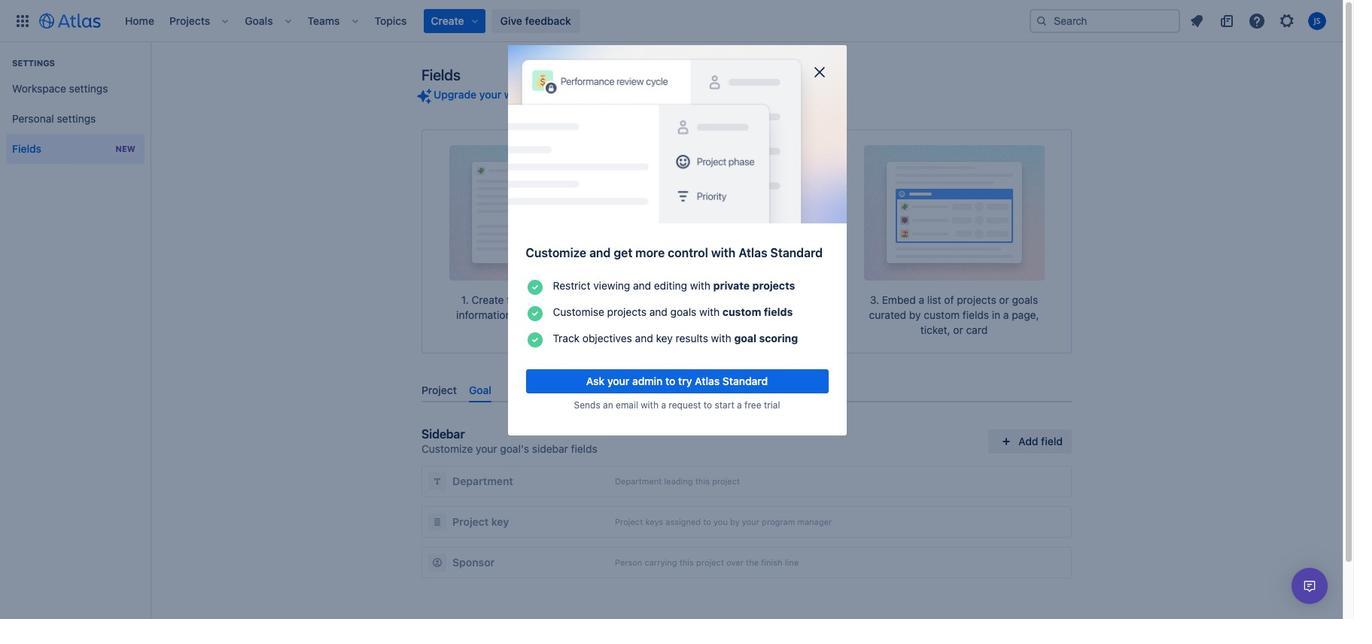 Task type: vqa. For each thing, say whether or not it's contained in the screenshot.
THE YOUR in Sidebar Customize your goal's sidebar fields
yes



Task type: locate. For each thing, give the bounding box(es) containing it.
0 horizontal spatial department
[[452, 475, 513, 488]]

atlas feature image
[[526, 278, 544, 296], [526, 331, 544, 349]]

0 horizontal spatial in
[[693, 309, 702, 321]]

this for sponsor
[[680, 558, 694, 568]]

to inside button
[[666, 375, 676, 388]]

close banner image
[[810, 63, 829, 81]]

your
[[479, 88, 502, 101], [608, 375, 630, 388], [476, 443, 497, 456], [742, 517, 760, 527]]

0 horizontal spatial this
[[680, 558, 694, 568]]

0 horizontal spatial add
[[549, 294, 567, 306]]

customize up the "restrict" at the top of the page
[[526, 246, 587, 260]]

the inside 2. search and filter projects and goals in the directory with custom fields
[[705, 309, 721, 321]]

your right "upgrade"
[[479, 88, 502, 101]]

curated
[[869, 309, 907, 321]]

your inside upgrade your workspace link
[[479, 88, 502, 101]]

1 vertical spatial project
[[696, 558, 724, 568]]

upgrade your workspace link
[[416, 87, 558, 105]]

your left goal's
[[476, 443, 497, 456]]

information
[[456, 309, 512, 321]]

1 vertical spatial atlas
[[695, 375, 720, 388]]

ask your admin to try atlas standard
[[586, 375, 768, 388]]

0 vertical spatial project
[[712, 477, 740, 487]]

goals up the page,
[[1012, 294, 1038, 306]]

1 vertical spatial this
[[680, 558, 694, 568]]

the
[[705, 309, 721, 321], [746, 558, 759, 568]]

settings up personal settings link
[[69, 82, 108, 95]]

start
[[715, 400, 735, 411]]

custom inside 2. search and filter projects and goals in the directory with custom fields
[[793, 309, 829, 321]]

1 vertical spatial the
[[746, 558, 759, 568]]

a left free in the bottom right of the page
[[737, 400, 742, 411]]

3.
[[870, 294, 879, 306]]

goals
[[1012, 294, 1038, 306], [671, 305, 697, 318], [665, 309, 691, 321]]

0 vertical spatial the
[[705, 309, 721, 321]]

department left leading
[[615, 477, 662, 487]]

project for project keys assigned to you by your program manager
[[615, 517, 643, 527]]

with right "email"
[[641, 400, 659, 411]]

give feedback
[[500, 14, 571, 27]]

banner
[[0, 0, 1343, 42]]

0 horizontal spatial or
[[953, 324, 963, 337]]

group
[[6, 42, 145, 169]]

1 horizontal spatial in
[[992, 309, 1001, 321]]

in down 'search'
[[693, 309, 702, 321]]

1 atlas feature image from the top
[[526, 278, 544, 296]]

goals inside 3. embed a list of projects or goals curated by custom fields in a page, ticket, or card
[[1012, 294, 1038, 306]]

by right you
[[730, 517, 740, 527]]

your inside ask your admin to try atlas standard button
[[608, 375, 630, 388]]

2 in from the left
[[992, 309, 1001, 321]]

or
[[999, 294, 1009, 306], [953, 324, 963, 337]]

list
[[927, 294, 942, 306]]

1 vertical spatial atlas feature image
[[526, 331, 544, 349]]

and inside 1. create fields to add additional information to projects, goals, and teams
[[604, 309, 622, 321]]

settings down workspace settings link
[[57, 112, 96, 125]]

fields inside 1. create fields to add additional information to projects, goals, and teams
[[507, 294, 533, 306]]

fields up "upgrade"
[[422, 66, 461, 84]]

1 horizontal spatial key
[[656, 332, 673, 345]]

or left card
[[953, 324, 963, 337]]

atlas feature image
[[526, 305, 544, 323]]

projects right filter
[[764, 294, 803, 306]]

project up project keys assigned to you by your program manager
[[712, 477, 740, 487]]

scoring
[[759, 332, 798, 345]]

1 in from the left
[[693, 309, 702, 321]]

workspace settings
[[12, 82, 108, 95]]

with
[[711, 246, 736, 260], [690, 279, 711, 292], [699, 305, 720, 318], [770, 309, 790, 321], [711, 332, 732, 345], [641, 400, 659, 411]]

ask
[[586, 375, 605, 388]]

0 vertical spatial atlas feature image
[[526, 278, 544, 296]]

filter
[[739, 294, 761, 306]]

1 horizontal spatial this
[[695, 477, 710, 487]]

line
[[785, 558, 799, 568]]

field
[[1041, 435, 1063, 448]]

1 vertical spatial settings
[[57, 112, 96, 125]]

atlas feature image down atlas feature image
[[526, 331, 544, 349]]

1 vertical spatial standard
[[723, 375, 768, 388]]

assigned
[[666, 517, 701, 527]]

project left keys
[[615, 517, 643, 527]]

in left the page,
[[992, 309, 1001, 321]]

fields
[[422, 66, 461, 84], [12, 142, 41, 155]]

to add custom fields
[[564, 88, 663, 101]]

projects inside 3. embed a list of projects or goals curated by custom fields in a page, ticket, or card
[[957, 294, 997, 306]]

0 vertical spatial customize
[[526, 246, 587, 260]]

by inside 3. embed a list of projects or goals curated by custom fields in a page, ticket, or card
[[909, 309, 921, 321]]

1 horizontal spatial or
[[999, 294, 1009, 306]]

new
[[115, 144, 136, 154]]

atlas paid feature image
[[416, 87, 434, 105]]

text custom field image
[[431, 476, 443, 488]]

add up projects,
[[549, 294, 567, 306]]

project
[[712, 477, 740, 487], [696, 558, 724, 568]]

to left try on the right of page
[[666, 375, 676, 388]]

personal
[[12, 112, 54, 125]]

project left the over
[[696, 558, 724, 568]]

ask your admin to try atlas standard button
[[526, 369, 829, 394]]

0 vertical spatial this
[[695, 477, 710, 487]]

0 vertical spatial by
[[909, 309, 921, 321]]

0 vertical spatial settings
[[69, 82, 108, 95]]

fields inside 3. embed a list of projects or goals curated by custom fields in a page, ticket, or card
[[963, 309, 989, 321]]

fields inside sidebar customize your goal's sidebar fields
[[571, 443, 598, 456]]

customize and get more control with atlas standard
[[526, 246, 823, 260]]

a left request
[[661, 400, 666, 411]]

atlas up private
[[739, 246, 768, 260]]

fields inside group
[[12, 142, 41, 155]]

projects
[[753, 279, 795, 292], [764, 294, 803, 306], [957, 294, 997, 306], [607, 305, 647, 318]]

1 horizontal spatial by
[[909, 309, 921, 321]]

this for department
[[695, 477, 710, 487]]

add right workspace
[[576, 88, 595, 101]]

try
[[678, 375, 692, 388]]

0 horizontal spatial standard
[[723, 375, 768, 388]]

1 horizontal spatial add
[[576, 88, 595, 101]]

the right the over
[[746, 558, 759, 568]]

atlas inside button
[[695, 375, 720, 388]]

this right leading
[[695, 477, 710, 487]]

goals down the 2.
[[665, 309, 691, 321]]

atlas feature image for track
[[526, 331, 544, 349]]

customize
[[526, 246, 587, 260], [422, 443, 473, 456]]

0 horizontal spatial fields
[[12, 142, 41, 155]]

1 vertical spatial customize
[[422, 443, 473, 456]]

your right "ask"
[[608, 375, 630, 388]]

text select custom field image
[[431, 517, 443, 529]]

manager
[[798, 517, 832, 527]]

a left list
[[919, 294, 925, 306]]

sends
[[574, 400, 601, 411]]

person carrying this project over the finish line
[[615, 558, 799, 568]]

1 horizontal spatial customize
[[526, 246, 587, 260]]

by down embed
[[909, 309, 921, 321]]

custom inside 3. embed a list of projects or goals curated by custom fields in a page, ticket, or card
[[924, 309, 960, 321]]

a left the page,
[[1004, 309, 1009, 321]]

goals link
[[240, 9, 278, 33]]

settings for personal settings
[[57, 112, 96, 125]]

1 horizontal spatial the
[[746, 558, 759, 568]]

1 vertical spatial or
[[953, 324, 963, 337]]

1 vertical spatial by
[[730, 517, 740, 527]]

ticket,
[[921, 324, 951, 337]]

fields down personal on the top of page
[[12, 142, 41, 155]]

goals inside 2. search and filter projects and goals in the directory with custom fields
[[665, 309, 691, 321]]

0 horizontal spatial the
[[705, 309, 721, 321]]

tab list containing project
[[416, 378, 1078, 403]]

1. create fields to add additional information to projects, goals, and teams
[[456, 294, 622, 337]]

projects right of
[[957, 294, 997, 306]]

1 horizontal spatial atlas
[[739, 246, 768, 260]]

1 vertical spatial fields
[[12, 142, 41, 155]]

topics
[[375, 14, 407, 27]]

control
[[668, 246, 708, 260]]

by
[[909, 309, 921, 321], [730, 517, 740, 527]]

projects,
[[527, 309, 570, 321]]

tab list
[[416, 378, 1078, 403]]

free
[[745, 400, 762, 411]]

this right carrying
[[680, 558, 694, 568]]

results
[[676, 332, 708, 345]]

department up project key at left
[[452, 475, 513, 488]]

upgrade
[[434, 88, 477, 101]]

project right text select custom field icon
[[452, 516, 489, 529]]

key
[[656, 332, 673, 345], [491, 516, 509, 529]]

in
[[693, 309, 702, 321], [992, 309, 1001, 321]]

atlas right try on the right of page
[[695, 375, 720, 388]]

0 horizontal spatial key
[[491, 516, 509, 529]]

give feedback button
[[491, 9, 580, 33]]

help image
[[1248, 12, 1266, 30]]

standard inside button
[[723, 375, 768, 388]]

project key
[[452, 516, 509, 529]]

goal
[[469, 384, 492, 397]]

and down private
[[718, 294, 736, 306]]

project
[[422, 384, 457, 397], [452, 516, 489, 529], [615, 517, 643, 527]]

custom
[[598, 88, 634, 101], [723, 305, 761, 318], [793, 309, 829, 321], [924, 309, 960, 321]]

standard
[[771, 246, 823, 260], [723, 375, 768, 388]]

this
[[695, 477, 710, 487], [680, 558, 694, 568]]

key up sponsor
[[491, 516, 509, 529]]

1 vertical spatial add
[[549, 294, 567, 306]]

the down 'search'
[[705, 309, 721, 321]]

with inside 2. search and filter projects and goals in the directory with custom fields
[[770, 309, 790, 321]]

person
[[615, 558, 642, 568]]

0 vertical spatial key
[[656, 332, 673, 345]]

viewing
[[593, 279, 630, 292]]

customize down sidebar
[[422, 443, 473, 456]]

1 horizontal spatial standard
[[771, 246, 823, 260]]

restrict viewing and editing with private projects
[[553, 279, 795, 292]]

group containing workspace settings
[[6, 42, 145, 169]]

1 horizontal spatial department
[[615, 477, 662, 487]]

and up objectives
[[604, 309, 622, 321]]

workspace
[[12, 82, 66, 95]]

0 horizontal spatial atlas
[[695, 375, 720, 388]]

key left results
[[656, 332, 673, 345]]

or right of
[[999, 294, 1009, 306]]

with up 'scoring'
[[770, 309, 790, 321]]

sidebar
[[422, 428, 465, 441]]

track
[[553, 332, 580, 345]]

in inside 3. embed a list of projects or goals curated by custom fields in a page, ticket, or card
[[992, 309, 1001, 321]]

1 horizontal spatial fields
[[422, 66, 461, 84]]

track objectives and key results with goal scoring
[[553, 332, 798, 345]]

1 vertical spatial key
[[491, 516, 509, 529]]

project left "goal"
[[422, 384, 457, 397]]

2 atlas feature image from the top
[[526, 331, 544, 349]]

to left you
[[703, 517, 711, 527]]

projects inside 2. search and filter projects and goals in the directory with custom fields
[[764, 294, 803, 306]]

atlas feature image up atlas feature image
[[526, 278, 544, 296]]

0 horizontal spatial customize
[[422, 443, 473, 456]]



Task type: describe. For each thing, give the bounding box(es) containing it.
user custom field image
[[431, 557, 443, 569]]

teams
[[525, 324, 554, 337]]

sponsor
[[452, 557, 495, 569]]

add field button
[[989, 430, 1072, 454]]

your inside sidebar customize your goal's sidebar fields
[[476, 443, 497, 456]]

email
[[616, 400, 638, 411]]

and left 3.
[[806, 294, 824, 306]]

1.
[[461, 294, 469, 306]]

goals up track objectives and key results with goal scoring
[[671, 305, 697, 318]]

projects
[[169, 14, 210, 27]]

project for sponsor
[[696, 558, 724, 568]]

upgrade your workspace
[[434, 88, 558, 101]]

get
[[614, 246, 633, 260]]

project for project
[[422, 384, 457, 397]]

home link
[[120, 9, 159, 33]]

0 vertical spatial add
[[576, 88, 595, 101]]

teams link
[[303, 9, 344, 33]]

settings for workspace settings
[[69, 82, 108, 95]]

settings
[[12, 58, 55, 68]]

goal's
[[500, 443, 529, 456]]

sidebar customize your goal's sidebar fields
[[422, 428, 598, 456]]

feedback
[[525, 14, 571, 27]]

home
[[125, 14, 154, 27]]

atlas feature image for restrict
[[526, 278, 544, 296]]

2.
[[669, 294, 678, 306]]

to right workspace
[[564, 88, 574, 101]]

page,
[[1012, 309, 1039, 321]]

add inside 1. create fields to add additional information to projects, goals, and teams
[[549, 294, 567, 306]]

program
[[762, 517, 795, 527]]

customize inside sidebar customize your goal's sidebar fields
[[422, 443, 473, 456]]

project for project key
[[452, 516, 489, 529]]

add
[[1019, 435, 1039, 448]]

department for department
[[452, 475, 513, 488]]

with left goal
[[711, 332, 732, 345]]

open intercom messenger image
[[1301, 577, 1319, 596]]

give
[[500, 14, 522, 27]]

search image
[[1036, 15, 1048, 27]]

workspace settings link
[[6, 74, 145, 104]]

with up 'search'
[[690, 279, 711, 292]]

and left editing
[[633, 279, 651, 292]]

0 vertical spatial atlas
[[739, 246, 768, 260]]

2. search and filter projects and goals in the directory with custom fields
[[665, 294, 829, 337]]

your left program on the right bottom of page
[[742, 517, 760, 527]]

goals,
[[572, 309, 602, 321]]

you
[[714, 517, 728, 527]]

and left the 2.
[[650, 305, 668, 318]]

add field
[[1019, 435, 1063, 448]]

sidebar
[[532, 443, 568, 456]]

and left get
[[590, 246, 611, 260]]

editing
[[654, 279, 687, 292]]

customise projects and goals with custom fields
[[553, 305, 793, 318]]

embed
[[882, 294, 916, 306]]

Search field
[[1030, 9, 1181, 33]]

3. embed a list of projects or goals curated by custom fields in a page, ticket, or card
[[869, 294, 1039, 337]]

projects link
[[165, 9, 215, 33]]

card
[[966, 324, 988, 337]]

0 horizontal spatial by
[[730, 517, 740, 527]]

trial
[[764, 400, 780, 411]]

goal
[[734, 332, 757, 345]]

personal settings
[[12, 112, 96, 125]]

create
[[472, 294, 504, 306]]

projects up filter
[[753, 279, 795, 292]]

more
[[636, 246, 665, 260]]

keys
[[646, 517, 663, 527]]

sends an email with a request to start a free trial
[[574, 400, 780, 411]]

with up results
[[699, 305, 720, 318]]

project keys assigned to you by your program manager
[[615, 517, 832, 527]]

over
[[727, 558, 744, 568]]

restrict
[[553, 279, 591, 292]]

top element
[[9, 0, 1030, 42]]

add or link a custom field image
[[998, 433, 1016, 451]]

with up private
[[711, 246, 736, 260]]

additional
[[570, 294, 618, 306]]

to left start
[[704, 400, 712, 411]]

department leading this project
[[615, 477, 740, 487]]

topics link
[[370, 9, 412, 33]]

directory
[[723, 309, 767, 321]]

of
[[944, 294, 954, 306]]

project for department
[[712, 477, 740, 487]]

carrying
[[645, 558, 677, 568]]

to up projects,
[[536, 294, 546, 306]]

projects down 'viewing'
[[607, 305, 647, 318]]

department for department leading this project
[[615, 477, 662, 487]]

workspace
[[504, 88, 558, 101]]

request
[[669, 400, 701, 411]]

0 vertical spatial standard
[[771, 246, 823, 260]]

admin
[[632, 375, 663, 388]]

banner containing home
[[0, 0, 1343, 42]]

to left atlas feature image
[[514, 309, 524, 321]]

0 vertical spatial fields
[[422, 66, 461, 84]]

an
[[603, 400, 613, 411]]

teams
[[308, 14, 340, 27]]

0 vertical spatial or
[[999, 294, 1009, 306]]

private
[[713, 279, 750, 292]]

fields inside 2. search and filter projects and goals in the directory with custom fields
[[734, 324, 760, 337]]

customise
[[553, 305, 604, 318]]

objectives
[[583, 332, 632, 345]]

personal settings link
[[6, 104, 145, 134]]

goals
[[245, 14, 273, 27]]

in inside 2. search and filter projects and goals in the directory with custom fields
[[693, 309, 702, 321]]

finish
[[761, 558, 783, 568]]

and right objectives
[[635, 332, 653, 345]]



